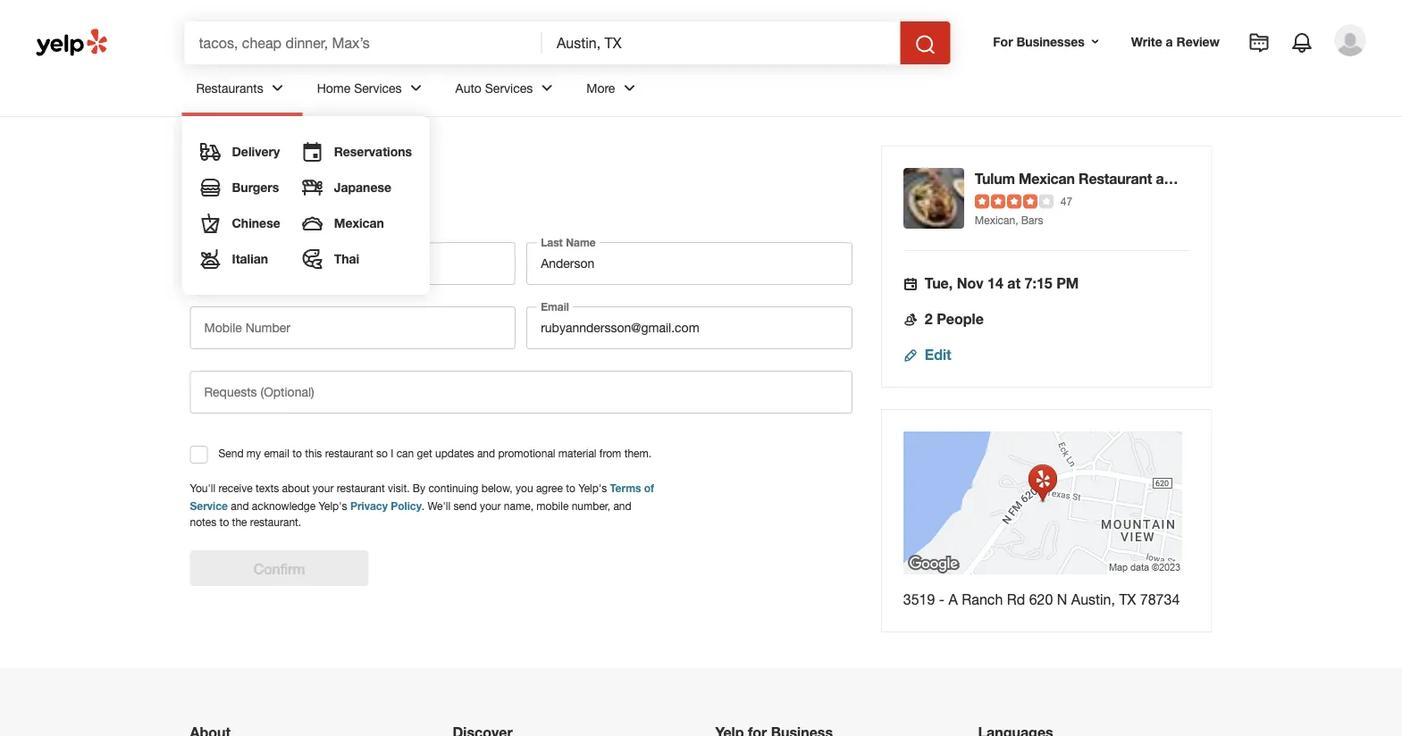 Task type: describe. For each thing, give the bounding box(es) containing it.
first name
[[204, 236, 260, 249]]

map image
[[904, 432, 1183, 575]]

reservations link
[[295, 134, 419, 170]]

tequila
[[1185, 170, 1232, 187]]

thai
[[334, 252, 360, 266]]

continuing
[[429, 482, 479, 495]]

bar
[[1236, 170, 1259, 187]]

24 mexican v2 image
[[302, 213, 323, 234]]

edit
[[925, 346, 952, 363]]

my
[[247, 447, 261, 460]]

16 pencil v2 image
[[904, 349, 918, 363]]

16 reservation v2 image
[[904, 277, 918, 291]]

below,
[[482, 482, 513, 495]]

privacy
[[350, 500, 388, 513]]

1 vertical spatial yelp's
[[319, 500, 347, 513]]

24 chinese v2 image
[[200, 213, 221, 234]]

get
[[417, 447, 432, 460]]

to inside . we'll send your name, mobile number, and notes to the restaurant.
[[220, 516, 229, 528]]

mexican link
[[295, 206, 419, 241]]

1 horizontal spatial to
[[293, 447, 302, 460]]

service
[[190, 500, 228, 513]]

tue,
[[925, 275, 953, 292]]

and left tequila
[[1156, 170, 1181, 187]]

review
[[1177, 34, 1220, 49]]

burgers link
[[193, 170, 288, 206]]

tulum mexican restaurant and tequila bar
[[975, 170, 1259, 187]]

services for auto services
[[485, 81, 533, 95]]

and acknowledge yelp's privacy policy
[[228, 500, 422, 513]]

name,
[[504, 500, 534, 513]]

confirm
[[190, 147, 283, 177]]

chinese link
[[193, 206, 288, 241]]

updates
[[435, 447, 474, 460]]

home services
[[317, 81, 402, 95]]

. we'll send your name, mobile number, and notes to the restaurant.
[[190, 500, 632, 528]]

of
[[644, 482, 654, 495]]

24 burgers v2 image
[[200, 177, 221, 198]]

notifications image
[[1292, 32, 1313, 54]]

none field find
[[199, 33, 528, 53]]

them.
[[625, 447, 652, 460]]

privacy policy link
[[350, 498, 422, 513]]

name for last name
[[566, 236, 596, 249]]

italian
[[232, 252, 268, 266]]

3519 - a ranch rd 620 n austin, tx 78734
[[904, 591, 1180, 608]]

search image
[[915, 34, 936, 55]]

and up the
[[231, 500, 249, 513]]

restaurant
[[1079, 170, 1153, 187]]

24 thai v2 image
[[302, 249, 323, 270]]

requests
[[204, 385, 257, 400]]

name for first name
[[230, 236, 260, 249]]

write
[[1132, 34, 1163, 49]]

austin,
[[1072, 591, 1116, 608]]

47
[[1061, 195, 1073, 207]]

24 sushi v2 image
[[302, 177, 323, 198]]

for
[[993, 34, 1013, 49]]

a
[[1166, 34, 1173, 49]]

mexican for mexican , bars
[[975, 214, 1016, 226]]

24 chevron down v2 image for auto services
[[537, 77, 558, 99]]

(optional)
[[261, 385, 314, 400]]

reservation
[[290, 147, 429, 177]]

mobile number
[[204, 320, 291, 335]]

home services link
[[303, 64, 441, 116]]

italian link
[[193, 241, 288, 277]]

nov
[[957, 275, 984, 292]]

auto
[[456, 81, 482, 95]]

ranch
[[962, 591, 1003, 608]]

write a review
[[1132, 34, 1220, 49]]

tue, nov 14 at 7:15 pm
[[925, 275, 1079, 292]]

and right updates at the left
[[477, 447, 495, 460]]

24 chevron down v2 image for home services
[[406, 77, 427, 99]]

auto services
[[456, 81, 533, 95]]

2 horizontal spatial mexican
[[1019, 170, 1075, 187]]

  text field for last name
[[527, 242, 853, 285]]

edit link
[[904, 346, 952, 363]]

restaurant for your
[[337, 482, 385, 495]]

delivery
[[232, 144, 280, 159]]

i
[[391, 447, 394, 460]]

agree
[[536, 482, 563, 495]]

a
[[949, 591, 958, 608]]

first
[[204, 236, 227, 249]]

your
[[190, 209, 220, 226]]

0 vertical spatial yelp's
[[579, 482, 607, 495]]

by
[[413, 482, 426, 495]]

16 groups v2 image
[[904, 313, 918, 327]]

send my email to this restaurant so i can get updates and promotional material from them.
[[219, 447, 652, 460]]

email
[[541, 301, 569, 313]]

about
[[282, 482, 310, 495]]

reservations
[[334, 144, 412, 159]]

terms of service
[[190, 482, 654, 513]]

last name
[[541, 236, 596, 249]]

rd
[[1007, 591, 1026, 608]]

we'll
[[428, 500, 451, 513]]

24 reservations v2 image
[[302, 141, 323, 163]]

terms of service link
[[190, 481, 654, 513]]

thai link
[[295, 241, 419, 277]]

for businesses button
[[986, 25, 1110, 58]]

policy
[[391, 500, 422, 513]]



Task type: vqa. For each thing, say whether or not it's contained in the screenshot.
'User actions' 'element'
yes



Task type: locate. For each thing, give the bounding box(es) containing it.
the
[[232, 516, 247, 528]]

categories element
[[975, 211, 1044, 227]]

at
[[1008, 275, 1021, 292]]

24 chevron down v2 image
[[619, 77, 640, 99]]

24 chevron down v2 image for restaurants
[[267, 77, 288, 99]]

None field
[[199, 33, 528, 53], [557, 33, 886, 53]]

2 vertical spatial to
[[220, 516, 229, 528]]

1 vertical spatial your
[[480, 500, 501, 513]]

24 chevron down v2 image
[[267, 77, 288, 99], [406, 77, 427, 99], [537, 77, 558, 99]]

2   text field from the left
[[527, 242, 853, 285]]

yelp's left privacy
[[319, 500, 347, 513]]

0 vertical spatial your
[[313, 482, 334, 495]]

mexican for mexican
[[334, 216, 384, 231]]

24 chevron down v2 image inside home services link
[[406, 77, 427, 99]]

bars
[[1022, 214, 1044, 226]]

your
[[313, 482, 334, 495], [480, 500, 501, 513]]

0 horizontal spatial to
[[220, 516, 229, 528]]

0 horizontal spatial none field
[[199, 33, 528, 53]]

services
[[354, 81, 402, 95], [485, 81, 533, 95]]

n
[[1057, 591, 1068, 608]]

16 chevron down v2 image
[[1089, 35, 1103, 49]]

1 services from the left
[[354, 81, 402, 95]]

your down below,
[[480, 500, 501, 513]]

send
[[219, 447, 244, 460]]

  text field
[[190, 242, 516, 285], [527, 242, 853, 285]]

1 horizontal spatial mexican
[[975, 214, 1016, 226]]

None search field
[[185, 21, 954, 64]]

mexican inside categories element
[[975, 214, 1016, 226]]

.
[[422, 500, 425, 513]]

mexican
[[1019, 170, 1075, 187], [975, 214, 1016, 226], [334, 216, 384, 231]]

mobile
[[204, 320, 242, 335]]

people
[[937, 311, 984, 328]]

620
[[1030, 591, 1053, 608]]

mexican up 47
[[1019, 170, 1075, 187]]

mobile
[[537, 500, 569, 513]]

your information
[[190, 209, 301, 226]]

restaurant for this
[[325, 447, 373, 460]]

24 chevron down v2 image right the 'restaurants'
[[267, 77, 288, 99]]

services right home
[[354, 81, 402, 95]]

1 horizontal spatial name
[[566, 236, 596, 249]]

24 chevron down v2 image left auto
[[406, 77, 427, 99]]

0 horizontal spatial yelp's
[[319, 500, 347, 513]]

mexican down 4 star rating image
[[975, 214, 1016, 226]]

yelp's up number, on the left
[[579, 482, 607, 495]]

24 delivery v2 image
[[200, 141, 221, 163]]

email
[[264, 447, 290, 460]]

from
[[600, 447, 622, 460]]

24 italian v2 image
[[200, 249, 221, 270]]

restaurant left so
[[325, 447, 373, 460]]

1 horizontal spatial your
[[480, 500, 501, 513]]

restaurants
[[196, 81, 263, 95]]

0 horizontal spatial name
[[230, 236, 260, 249]]

1 horizontal spatial 24 chevron down v2 image
[[406, 77, 427, 99]]

  telephone field
[[190, 307, 516, 350]]

Find text field
[[199, 33, 528, 53]]

0 vertical spatial restaurant
[[325, 447, 373, 460]]

delivery link
[[193, 134, 288, 170]]

to right agree
[[566, 482, 576, 495]]

2 horizontal spatial 24 chevron down v2 image
[[537, 77, 558, 99]]

2 none field from the left
[[557, 33, 886, 53]]

0 horizontal spatial   text field
[[190, 242, 516, 285]]

number,
[[572, 500, 611, 513]]

none field near
[[557, 33, 886, 53]]

Near text field
[[557, 33, 886, 53]]

pm
[[1057, 275, 1079, 292]]

confirm reservation
[[190, 147, 429, 177]]

promotional
[[498, 447, 556, 460]]

1 vertical spatial restaurant
[[337, 482, 385, 495]]

  text field for first name
[[190, 242, 516, 285]]

mexican , bars
[[975, 214, 1044, 226]]

this
[[305, 447, 322, 460]]

write a review link
[[1124, 25, 1227, 58]]

2 name from the left
[[566, 236, 596, 249]]

japanese
[[334, 180, 392, 195]]

you
[[516, 482, 533, 495]]

burgers
[[232, 180, 279, 195]]

24 chevron down v2 image inside the restaurants link
[[267, 77, 288, 99]]

tulum
[[975, 170, 1015, 187]]

tx
[[1120, 591, 1137, 608]]

and down terms
[[614, 500, 632, 513]]

1 horizontal spatial   text field
[[527, 242, 853, 285]]

2 people
[[925, 311, 984, 328]]

1 horizontal spatial none field
[[557, 33, 886, 53]]

1 none field from the left
[[199, 33, 528, 53]]

texts
[[256, 482, 279, 495]]

requests (optional)
[[204, 385, 314, 400]]

  email field
[[527, 307, 853, 350]]

tulum mexican restaurant and tequila bar link
[[975, 168, 1259, 190]]

24 chevron down v2 image right the "auto services"
[[537, 77, 558, 99]]

,
[[1016, 214, 1019, 226]]

7:15
[[1025, 275, 1053, 292]]

  text field
[[190, 371, 853, 414]]

number
[[246, 320, 291, 335]]

material
[[559, 447, 597, 460]]

home
[[317, 81, 351, 95]]

terms
[[610, 482, 641, 495]]

user actions element
[[979, 22, 1392, 132]]

send
[[454, 500, 477, 513]]

0 horizontal spatial your
[[313, 482, 334, 495]]

your inside . we'll send your name, mobile number, and notes to the restaurant.
[[480, 500, 501, 513]]

restaurants link
[[182, 64, 303, 116]]

restaurant up privacy
[[337, 482, 385, 495]]

name up italian
[[230, 236, 260, 249]]

businesses
[[1017, 34, 1085, 49]]

0 horizontal spatial services
[[354, 81, 402, 95]]

acknowledge
[[252, 500, 316, 513]]

your up and acknowledge yelp's privacy policy
[[313, 482, 334, 495]]

2 horizontal spatial to
[[566, 482, 576, 495]]

name right the last
[[566, 236, 596, 249]]

1 name from the left
[[230, 236, 260, 249]]

3519
[[904, 591, 935, 608]]

0 horizontal spatial mexican
[[334, 216, 384, 231]]

services right auto
[[485, 81, 533, 95]]

name
[[230, 236, 260, 249], [566, 236, 596, 249]]

2 24 chevron down v2 image from the left
[[406, 77, 427, 99]]

mexican down japanese link
[[334, 216, 384, 231]]

0 horizontal spatial 24 chevron down v2 image
[[267, 77, 288, 99]]

services for home services
[[354, 81, 402, 95]]

3 24 chevron down v2 image from the left
[[537, 77, 558, 99]]

notes
[[190, 516, 217, 528]]

78734
[[1141, 591, 1180, 608]]

4 star rating image
[[975, 194, 1054, 209]]

to left this
[[293, 447, 302, 460]]

1 horizontal spatial yelp's
[[579, 482, 607, 495]]

0 vertical spatial to
[[293, 447, 302, 460]]

2 services from the left
[[485, 81, 533, 95]]

last
[[541, 236, 563, 249]]

restaurant.
[[250, 516, 301, 528]]

so
[[376, 447, 388, 460]]

projects image
[[1249, 32, 1270, 54]]

1 vertical spatial to
[[566, 482, 576, 495]]

-
[[939, 591, 945, 608]]

24 chevron down v2 image inside auto services link
[[537, 77, 558, 99]]

1 horizontal spatial services
[[485, 81, 533, 95]]

14
[[988, 275, 1004, 292]]

information
[[224, 209, 301, 226]]

to left the
[[220, 516, 229, 528]]

and inside . we'll send your name, mobile number, and notes to the restaurant.
[[614, 500, 632, 513]]

1   text field from the left
[[190, 242, 516, 285]]

auto services link
[[441, 64, 572, 116]]

1 24 chevron down v2 image from the left
[[267, 77, 288, 99]]

japanese link
[[295, 170, 419, 206]]



